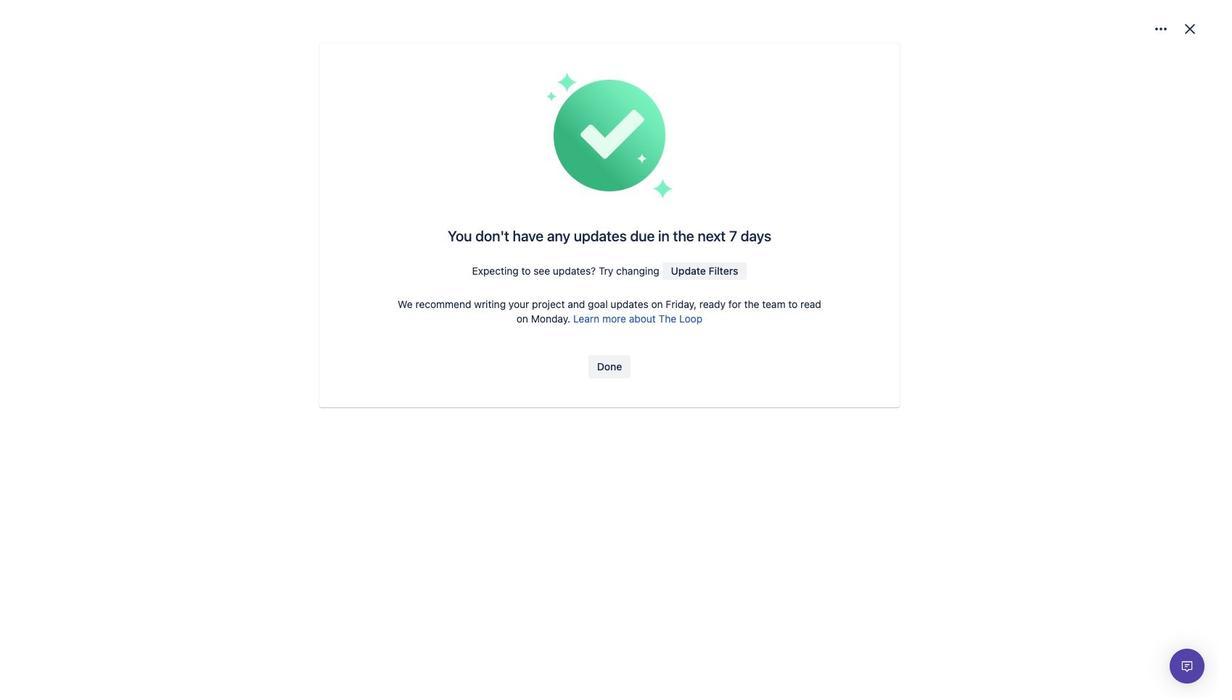 Task type: locate. For each thing, give the bounding box(es) containing it.
Search field
[[917, 8, 1063, 32]]



Task type: describe. For each thing, give the bounding box(es) containing it.
close image
[[1182, 20, 1199, 38]]

settings image
[[1153, 20, 1170, 38]]

open intercom messenger image
[[1179, 658, 1196, 676]]



Task type: vqa. For each thing, say whether or not it's contained in the screenshot.
THE ADD A FOLLOWER icon
no



